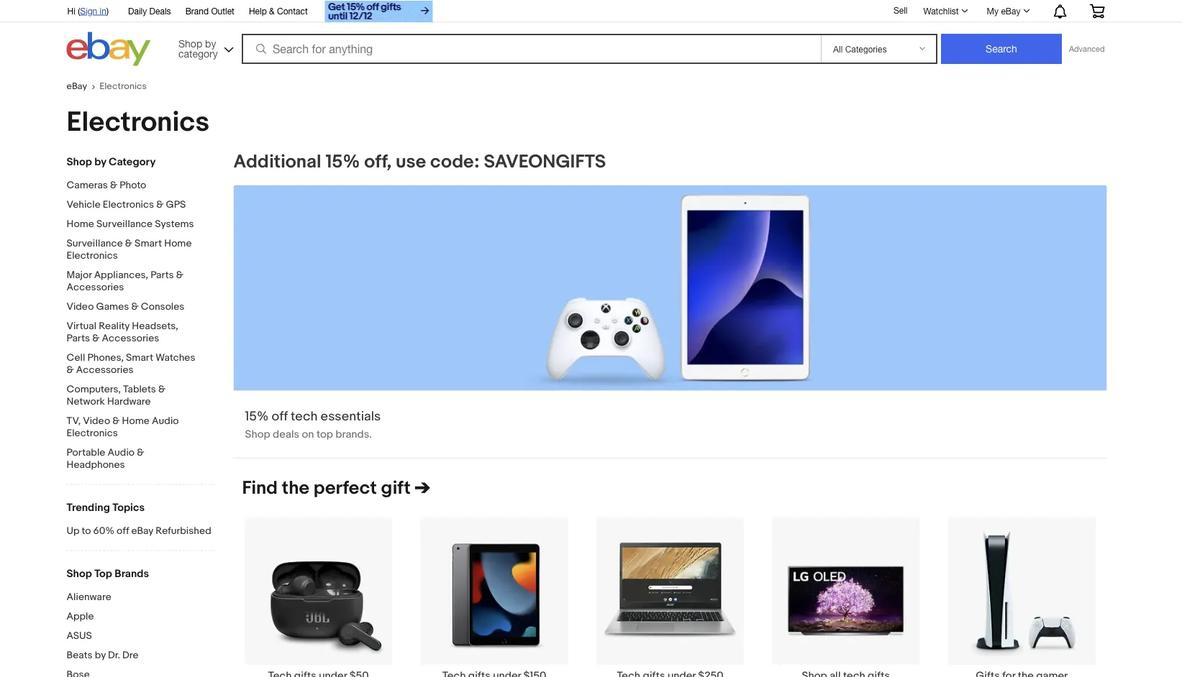 Task type: vqa. For each thing, say whether or not it's contained in the screenshot.
second purchases from the right
no



Task type: locate. For each thing, give the bounding box(es) containing it.
0 horizontal spatial off
[[117, 526, 129, 538]]

accessories up games
[[67, 282, 124, 294]]

by
[[205, 37, 216, 49], [94, 156, 106, 169], [95, 650, 106, 662]]

surveillance
[[96, 218, 153, 231], [67, 238, 123, 250]]

hi
[[67, 6, 75, 16]]

list
[[225, 517, 1116, 678]]

cell phones, smart watches & accessories link
[[67, 352, 203, 378]]

asus link
[[67, 631, 214, 644]]

(
[[78, 6, 80, 16]]

shop up cameras
[[67, 156, 92, 169]]

deals
[[149, 6, 171, 16]]

0 vertical spatial parts
[[150, 269, 174, 282]]

Search for anything text field
[[244, 35, 818, 63]]

video down the network
[[83, 416, 110, 428]]

get an extra 15% off image
[[325, 1, 433, 22]]

trending topics
[[67, 502, 145, 515]]

refurbished
[[156, 526, 211, 538]]

help & contact link
[[249, 4, 308, 19]]

smart down the home surveillance systems link
[[135, 238, 162, 250]]

15%
[[326, 151, 360, 173], [245, 409, 269, 424]]

15% off tech essentials shop deals on top brands.
[[245, 409, 381, 441]]

virtual
[[67, 321, 96, 333]]

& inside help & contact link
[[269, 6, 275, 16]]

1 vertical spatial off
[[117, 526, 129, 538]]

alienware link
[[67, 592, 214, 606]]

smart down virtual reality headsets, parts & accessories link
[[126, 352, 153, 364]]

by left dr.
[[95, 650, 106, 662]]

headphones
[[67, 459, 125, 472]]

off right 60%
[[117, 526, 129, 538]]

0 horizontal spatial 15%
[[245, 409, 269, 424]]

sign
[[80, 6, 97, 16]]

outlet
[[211, 6, 234, 16]]

cameras & photo link
[[67, 180, 203, 193]]

video up virtual
[[67, 301, 94, 313]]

find the perfect gift ➔
[[242, 477, 430, 500]]

1 vertical spatial smart
[[126, 352, 153, 364]]

shop left top at the left bottom of the page
[[67, 568, 92, 581]]

0 vertical spatial ebay
[[1001, 6, 1021, 16]]

off
[[272, 409, 288, 424], [117, 526, 129, 538]]

tech
[[291, 409, 318, 424]]

my
[[987, 6, 999, 16]]

by down brand outlet link
[[205, 37, 216, 49]]

computers, tablets & network hardware link
[[67, 384, 203, 410]]

1 horizontal spatial audio
[[152, 416, 179, 428]]

0 vertical spatial by
[[205, 37, 216, 49]]

home down vehicle at the left of the page
[[67, 218, 94, 231]]

15% left off,
[[326, 151, 360, 173]]

2 vertical spatial accessories
[[76, 364, 134, 377]]

accessories up cell phones, smart watches & accessories link
[[102, 333, 159, 345]]

shop down brand on the top of the page
[[178, 37, 202, 49]]

ebay link
[[67, 81, 99, 92]]

shop by category button
[[172, 32, 237, 63]]

shop for shop by category
[[178, 37, 202, 49]]

video
[[67, 301, 94, 313], [83, 416, 110, 428]]

2 vertical spatial ebay
[[131, 526, 153, 538]]

15% left the tech
[[245, 409, 269, 424]]

alienware
[[67, 592, 111, 604]]

in
[[100, 6, 106, 16]]

off,
[[364, 151, 392, 173]]

0 horizontal spatial audio
[[107, 447, 135, 459]]

help & contact
[[249, 6, 308, 16]]

None text field
[[233, 185, 1107, 458]]

audio down tv, video & home audio electronics link
[[107, 447, 135, 459]]

& down tv, video & home audio electronics link
[[137, 447, 144, 459]]

portable
[[67, 447, 105, 459]]

surveillance up major
[[67, 238, 123, 250]]

audio
[[152, 416, 179, 428], [107, 447, 135, 459]]

asus
[[67, 631, 92, 643]]

brand
[[185, 6, 209, 16]]

smart
[[135, 238, 162, 250], [126, 352, 153, 364]]

home
[[67, 218, 94, 231], [164, 238, 192, 250], [122, 416, 150, 428]]

none submit inside shop by category banner
[[941, 34, 1062, 64]]

parts up "cell"
[[67, 333, 90, 345]]

by inside shop by category
[[205, 37, 216, 49]]

shop by category banner
[[59, 0, 1116, 70]]

use
[[396, 151, 426, 173]]

parts up consoles
[[150, 269, 174, 282]]

0 horizontal spatial ebay
[[67, 81, 87, 92]]

& right tablets at the left bottom
[[158, 384, 166, 396]]

home down systems
[[164, 238, 192, 250]]

shop inside 15% off tech essentials shop deals on top brands.
[[245, 428, 270, 441]]

accessories up computers,
[[76, 364, 134, 377]]

electronics
[[99, 81, 147, 92], [67, 106, 209, 139], [103, 199, 154, 211], [67, 250, 118, 262], [67, 428, 118, 440]]

1 vertical spatial parts
[[67, 333, 90, 345]]

0 vertical spatial home
[[67, 218, 94, 231]]

find
[[242, 477, 278, 500]]

beats by dr. dre link
[[67, 650, 214, 664]]

2 horizontal spatial ebay
[[1001, 6, 1021, 16]]

0 horizontal spatial parts
[[67, 333, 90, 345]]

my ebay
[[987, 6, 1021, 16]]

surveillance down vehicle electronics & gps link
[[96, 218, 153, 231]]

off up deals
[[272, 409, 288, 424]]

shop by category
[[67, 156, 156, 169]]

by up cameras
[[94, 156, 106, 169]]

0 horizontal spatial home
[[67, 218, 94, 231]]

photo
[[120, 180, 146, 192]]

phones,
[[87, 352, 124, 364]]

code:
[[430, 151, 480, 173]]

1 vertical spatial 15%
[[245, 409, 269, 424]]

1 horizontal spatial parts
[[150, 269, 174, 282]]

2 vertical spatial by
[[95, 650, 106, 662]]

hardware
[[107, 396, 151, 408]]

tv,
[[67, 416, 81, 428]]

gps
[[166, 199, 186, 211]]

0 vertical spatial off
[[272, 409, 288, 424]]

home down "hardware"
[[122, 416, 150, 428]]

main content
[[225, 151, 1116, 678]]

hi ( sign in )
[[67, 6, 109, 16]]

shop left deals
[[245, 428, 270, 441]]

reality
[[99, 321, 130, 333]]

on
[[302, 428, 314, 441]]

systems
[[155, 218, 194, 231]]

advanced
[[1069, 44, 1105, 54]]

& right games
[[131, 301, 139, 313]]

sell
[[894, 5, 908, 15]]

none text field containing 15% off tech essentials
[[233, 185, 1107, 458]]

1 horizontal spatial 15%
[[326, 151, 360, 173]]

1 vertical spatial accessories
[[102, 333, 159, 345]]

1 vertical spatial ebay
[[67, 81, 87, 92]]

None submit
[[941, 34, 1062, 64]]

& up computers,
[[67, 364, 74, 377]]

& right help
[[269, 6, 275, 16]]

ebay
[[1001, 6, 1021, 16], [67, 81, 87, 92], [131, 526, 153, 538]]

by for category
[[205, 37, 216, 49]]

audio down "computers, tablets & network hardware" link
[[152, 416, 179, 428]]

1 vertical spatial by
[[94, 156, 106, 169]]

saveongifts
[[484, 151, 606, 173]]

1 vertical spatial home
[[164, 238, 192, 250]]

1 horizontal spatial home
[[122, 416, 150, 428]]

watchlist link
[[916, 2, 975, 19]]

cameras & photo vehicle electronics & gps home surveillance systems surveillance & smart home electronics major appliances, parts & accessories video games & consoles virtual reality headsets, parts & accessories cell phones, smart watches & accessories computers, tablets & network hardware tv, video & home audio electronics portable audio & headphones
[[67, 180, 195, 472]]

trending
[[67, 502, 110, 515]]

0 vertical spatial video
[[67, 301, 94, 313]]

0 vertical spatial audio
[[152, 416, 179, 428]]

shop inside shop by category
[[178, 37, 202, 49]]

top
[[317, 428, 333, 441]]

watchlist
[[924, 6, 959, 16]]

additional
[[233, 151, 321, 173]]

1 horizontal spatial off
[[272, 409, 288, 424]]

shop for shop by category
[[67, 156, 92, 169]]

sign in link
[[80, 6, 106, 16]]

appliances,
[[94, 269, 148, 282]]



Task type: describe. For each thing, give the bounding box(es) containing it.
consoles
[[141, 301, 184, 313]]

1 vertical spatial surveillance
[[67, 238, 123, 250]]

perfect
[[314, 477, 377, 500]]

1 vertical spatial video
[[83, 416, 110, 428]]

the
[[282, 477, 309, 500]]

computers,
[[67, 384, 121, 396]]

vehicle electronics & gps link
[[67, 199, 203, 213]]

beats
[[67, 650, 93, 662]]

main content containing additional 15% off, use code: saveongifts
[[225, 151, 1116, 678]]

apple
[[67, 611, 94, 624]]

0 vertical spatial smart
[[135, 238, 162, 250]]

vehicle
[[67, 199, 100, 211]]

major appliances, parts & accessories link
[[67, 269, 203, 295]]

15% inside 15% off tech essentials shop deals on top brands.
[[245, 409, 269, 424]]

2 horizontal spatial home
[[164, 238, 192, 250]]

& up consoles
[[176, 269, 183, 282]]

my ebay link
[[979, 2, 1037, 19]]

brands.
[[336, 428, 372, 441]]

cameras
[[67, 180, 108, 192]]

contact
[[277, 6, 308, 16]]

& down the home surveillance systems link
[[125, 238, 132, 250]]

your shopping cart image
[[1089, 4, 1106, 18]]

alienware apple asus beats by dr. dre
[[67, 592, 139, 662]]

➔
[[415, 477, 430, 500]]

dre
[[122, 650, 139, 662]]

0 vertical spatial surveillance
[[96, 218, 153, 231]]

daily deals link
[[128, 4, 171, 19]]

60%
[[93, 526, 114, 538]]

account navigation
[[59, 0, 1116, 24]]

portable audio & headphones link
[[67, 447, 203, 473]]

daily deals
[[128, 6, 171, 16]]

cell
[[67, 352, 85, 364]]

& down "hardware"
[[112, 416, 120, 428]]

shop for shop top brands
[[67, 568, 92, 581]]

topics
[[112, 502, 145, 515]]

off inside 15% off tech essentials shop deals on top brands.
[[272, 409, 288, 424]]

additional 15% off, use code: saveongifts
[[233, 151, 606, 173]]

apple link
[[67, 611, 214, 625]]

none text field inside main content
[[233, 185, 1107, 458]]

tv, video & home audio electronics link
[[67, 416, 203, 441]]

home surveillance systems link
[[67, 218, 203, 232]]

essentials
[[321, 409, 381, 424]]

brand outlet
[[185, 6, 234, 16]]

ebay inside account navigation
[[1001, 6, 1021, 16]]

major
[[67, 269, 92, 282]]

)
[[106, 6, 109, 16]]

headsets,
[[132, 321, 178, 333]]

& left gps
[[156, 199, 164, 211]]

shop top brands
[[67, 568, 149, 581]]

top
[[94, 568, 112, 581]]

virtual reality headsets, parts & accessories link
[[67, 321, 203, 346]]

by inside alienware apple asus beats by dr. dre
[[95, 650, 106, 662]]

& left photo
[[110, 180, 117, 192]]

help
[[249, 6, 267, 16]]

brand outlet link
[[185, 4, 234, 19]]

up
[[67, 526, 80, 538]]

dr.
[[108, 650, 120, 662]]

daily
[[128, 6, 147, 16]]

1 vertical spatial audio
[[107, 447, 135, 459]]

watches
[[156, 352, 195, 364]]

by for category
[[94, 156, 106, 169]]

sell link
[[887, 5, 914, 15]]

0 vertical spatial 15%
[[326, 151, 360, 173]]

up to 60% off ebay refurbished
[[67, 526, 211, 538]]

shop by category
[[178, 37, 218, 59]]

brands
[[115, 568, 149, 581]]

surveillance & smart home electronics link
[[67, 238, 203, 264]]

1 horizontal spatial ebay
[[131, 526, 153, 538]]

deals
[[273, 428, 299, 441]]

advanced link
[[1062, 35, 1112, 63]]

& up phones,
[[92, 333, 100, 345]]

network
[[67, 396, 105, 408]]

category
[[178, 47, 218, 59]]

0 vertical spatial accessories
[[67, 282, 124, 294]]

to
[[82, 526, 91, 538]]

tablets
[[123, 384, 156, 396]]

up to 60% off ebay refurbished link
[[67, 526, 214, 539]]

video games & consoles link
[[67, 301, 203, 315]]

2 vertical spatial home
[[122, 416, 150, 428]]

gift
[[381, 477, 411, 500]]



